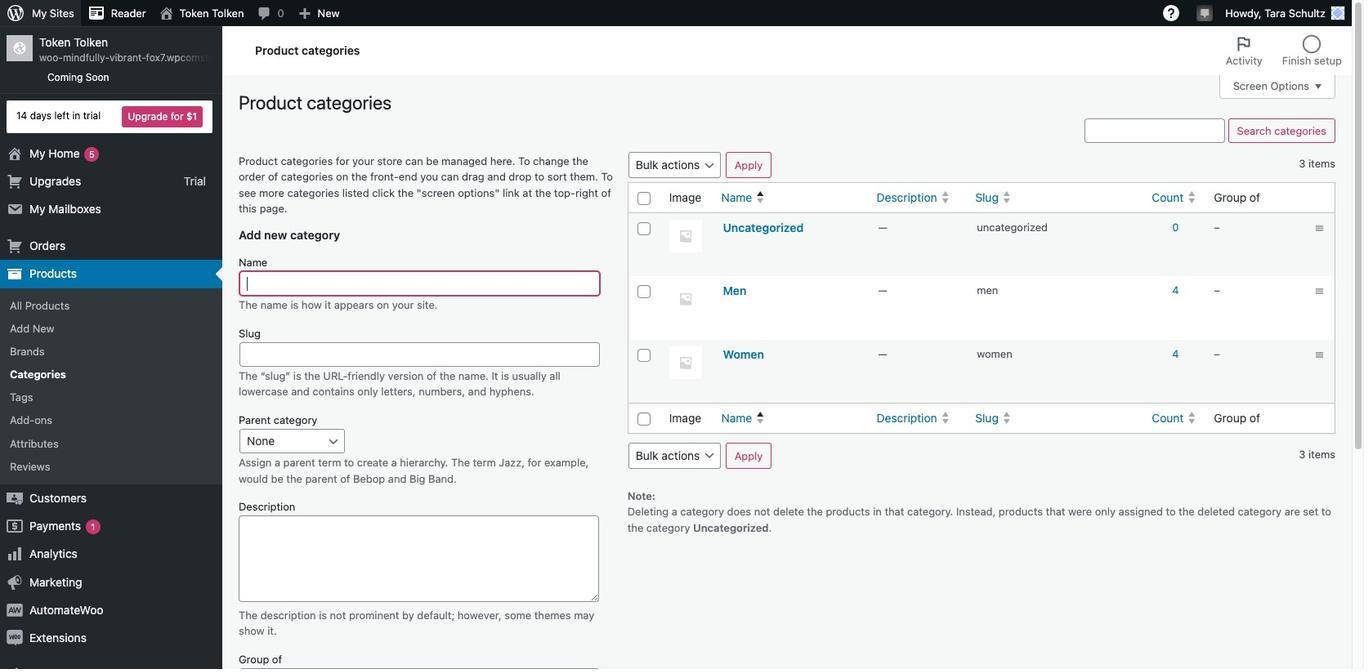 Task type: locate. For each thing, give the bounding box(es) containing it.
1 vertical spatial 4
[[1173, 347, 1179, 360]]

the inside the "slug" is the url-friendly version of the name. it is usually all lowercase and contains only letters, numbers, and hyphens.
[[239, 370, 258, 383]]

the inside assign a parent term to create a hierarchy. the term jazz, for example, would be the parent of bebop and big band.
[[451, 456, 470, 469]]

None checkbox
[[637, 192, 651, 205], [637, 349, 651, 362], [637, 192, 651, 205], [637, 349, 651, 362]]

None search field
[[1085, 118, 1225, 143]]

0 horizontal spatial 0 link
[[251, 0, 291, 26]]

1 count link from the top
[[1146, 183, 1206, 212]]

my for my sites
[[32, 7, 47, 20]]

14 days left in trial
[[16, 110, 101, 122]]

is right "slug"
[[293, 370, 301, 383]]

2 image from the top
[[669, 411, 702, 425]]

0 vertical spatial group of
[[1214, 191, 1261, 204]]

it
[[325, 299, 331, 312]]

–
[[1214, 220, 1221, 234], [1214, 284, 1221, 297], [1214, 347, 1221, 360]]

that left were
[[1046, 505, 1066, 519]]

fox7.wpcomstaging.com
[[146, 52, 257, 64]]

the for name
[[239, 299, 258, 312]]

0 vertical spatial your
[[353, 154, 374, 168]]

4 for women
[[1173, 347, 1179, 360]]

description for 1st description "link" from the bottom
[[877, 411, 937, 425]]

0 horizontal spatial be
[[271, 472, 284, 485]]

to
[[535, 170, 545, 183], [344, 456, 354, 469], [1166, 505, 1176, 519], [1322, 505, 1332, 519]]

1 4 link from the top
[[1173, 284, 1179, 297]]

the inside assign a parent term to create a hierarchy. the term jazz, for example, would be the parent of bebop and big band.
[[286, 472, 302, 485]]

0 vertical spatial add
[[239, 228, 261, 242]]

slug up uncategorized
[[976, 191, 999, 204]]

tolken inside 'token tolken woo-mindfully-vibrant-fox7.wpcomstaging.com coming soon'
[[74, 35, 108, 49]]

1 vertical spatial my
[[29, 146, 45, 160]]

1 horizontal spatial add
[[239, 228, 261, 242]]

.
[[769, 521, 772, 535]]

and inside assign a parent term to create a hierarchy. the term jazz, for example, would be the parent of bebop and big band.
[[388, 472, 407, 485]]

uncategorized link
[[723, 220, 804, 234]]

4 link
[[1173, 284, 1179, 297], [1173, 347, 1179, 360]]

0 vertical spatial slug
[[976, 191, 999, 204]]

0 vertical spatial name
[[722, 191, 752, 204]]

reviews
[[10, 460, 50, 473]]

attributes
[[10, 437, 59, 450]]

0 horizontal spatial your
[[353, 154, 374, 168]]

1 4 from the top
[[1173, 284, 1179, 297]]

name for 2nd description "link" from the bottom
[[722, 191, 752, 204]]

slug link for 2nd description "link" from the bottom
[[969, 183, 1146, 212]]

2 name link from the top
[[715, 404, 870, 433]]

howdy, tara schultz
[[1226, 7, 1326, 20]]

1 image from the top
[[669, 191, 702, 204]]

for inside product categories for your store can be managed here. to change the order of categories on the front-end you can drag and drop to sort them. to see more categories listed click the "screen options" link at the top-right of this page.
[[336, 154, 350, 168]]

the inside the description is not prominent by default; however, some themes may show it.
[[239, 609, 258, 622]]

0 vertical spatial 0 link
[[251, 0, 291, 26]]

link
[[503, 186, 520, 199]]

category right new
[[290, 228, 340, 242]]

1 vertical spatial your
[[392, 299, 414, 312]]

0 vertical spatial to
[[518, 154, 530, 168]]

1 horizontal spatial can
[[441, 170, 459, 183]]

1 horizontal spatial for
[[336, 154, 350, 168]]

upgrade
[[128, 110, 168, 122]]

can up end
[[405, 154, 423, 168]]

1 vertical spatial products
[[25, 299, 70, 312]]

0 vertical spatial 4 link
[[1173, 284, 1179, 297]]

woo-
[[39, 52, 63, 64]]

— for women
[[879, 347, 888, 360]]

set
[[1304, 505, 1319, 519]]

1 vertical spatial count
[[1152, 411, 1184, 425]]

1 vertical spatial —
[[879, 284, 888, 297]]

is for name
[[291, 299, 299, 312]]

1 vertical spatial not
[[330, 609, 346, 622]]

appears
[[334, 299, 374, 312]]

1
[[91, 522, 95, 532]]

4 link for women
[[1173, 347, 1179, 360]]

0 horizontal spatial products
[[826, 505, 870, 519]]

0 horizontal spatial not
[[330, 609, 346, 622]]

and left big
[[388, 472, 407, 485]]

end
[[399, 170, 417, 183]]

2 vertical spatial description
[[239, 500, 296, 514]]

None checkbox
[[637, 222, 651, 235], [637, 285, 651, 299], [637, 413, 651, 426], [637, 222, 651, 235], [637, 285, 651, 299], [637, 413, 651, 426]]

uncategorized
[[977, 220, 1048, 234]]

only down friendly
[[358, 385, 378, 399]]

Description text field
[[239, 516, 599, 603]]

product categories
[[255, 43, 360, 57], [239, 92, 392, 114]]

all products
[[10, 299, 70, 312]]

for up listed
[[336, 154, 350, 168]]

3 — from the top
[[879, 347, 888, 360]]

my inside 'my mailboxes' link
[[29, 202, 45, 216]]

0 vertical spatial count
[[1152, 191, 1184, 204]]

parent
[[283, 456, 315, 469], [305, 472, 337, 485]]

the up numbers,
[[440, 370, 456, 383]]

name down women
[[722, 411, 752, 425]]

may
[[574, 609, 595, 622]]

name
[[722, 191, 752, 204], [239, 256, 268, 269], [722, 411, 752, 425]]

uncategorized down does
[[693, 521, 769, 535]]

my left sites
[[32, 7, 47, 20]]

parent left bebop
[[305, 472, 337, 485]]

the right would on the left of the page
[[286, 472, 302, 485]]

for left $1
[[171, 110, 184, 122]]

products up the add new
[[25, 299, 70, 312]]

of
[[268, 170, 278, 183], [601, 186, 611, 199], [1250, 191, 1261, 204], [427, 370, 437, 383], [1250, 411, 1261, 425], [340, 472, 350, 485], [272, 653, 282, 666]]

0 horizontal spatial term
[[318, 456, 341, 469]]

0 vertical spatial 3
[[1299, 157, 1306, 170]]

0 vertical spatial items
[[1309, 157, 1336, 170]]

would
[[239, 472, 268, 485]]

is for description
[[319, 609, 327, 622]]

not
[[754, 505, 771, 519], [330, 609, 346, 622]]

0 vertical spatial 3 items
[[1299, 157, 1336, 170]]

1 vertical spatial –
[[1214, 284, 1221, 297]]

mindfully-
[[63, 52, 110, 64]]

1 — from the top
[[879, 220, 888, 234]]

soon
[[86, 71, 109, 83]]

3 items
[[1299, 157, 1336, 170], [1299, 448, 1336, 461]]

0 vertical spatial 4
[[1173, 284, 1179, 297]]

extensions link
[[0, 625, 222, 653]]

my
[[32, 7, 47, 20], [29, 146, 45, 160], [29, 202, 45, 216]]

0 vertical spatial uncategorized
[[723, 220, 804, 234]]

the down end
[[398, 186, 414, 199]]

a right create
[[391, 456, 397, 469]]

to right the set
[[1322, 505, 1332, 519]]

add new link
[[0, 317, 222, 340]]

my inside 'link'
[[32, 7, 47, 20]]

of inside the "slug" is the url-friendly version of the name. it is usually all lowercase and contains only letters, numbers, and hyphens.
[[427, 370, 437, 383]]

0 horizontal spatial can
[[405, 154, 423, 168]]

slug link
[[969, 183, 1146, 212], [969, 404, 1146, 433]]

name down new
[[239, 256, 268, 269]]

all
[[10, 299, 22, 312]]

1 horizontal spatial on
[[377, 299, 389, 312]]

token up fox7.wpcomstaging.com
[[180, 7, 209, 20]]

0 vertical spatial tolken
[[212, 7, 244, 20]]

2 vertical spatial my
[[29, 202, 45, 216]]

term left "jazz,"
[[473, 456, 496, 469]]

4 link for men
[[1173, 284, 1179, 297]]

the up them.
[[573, 154, 589, 168]]

version
[[388, 370, 424, 383]]

1 vertical spatial new
[[32, 322, 54, 335]]

tab list
[[1216, 26, 1352, 75]]

2 slug link from the top
[[969, 404, 1146, 433]]

add left new
[[239, 228, 261, 242]]

2 vertical spatial thumbnail image
[[669, 346, 702, 379]]

tab list containing activity
[[1216, 26, 1352, 75]]

be inside assign a parent term to create a hierarchy. the term jazz, for example, would be the parent of bebop and big band.
[[271, 472, 284, 485]]

1 description link from the top
[[870, 183, 969, 212]]

usually
[[512, 370, 547, 383]]

the up band.
[[451, 456, 470, 469]]

is inside the description is not prominent by default; however, some themes may show it.
[[319, 609, 327, 622]]

marketing link
[[0, 569, 222, 597]]

0 horizontal spatial add
[[10, 322, 30, 335]]

my left home
[[29, 146, 45, 160]]

not left prominent
[[330, 609, 346, 622]]

to left "sort"
[[535, 170, 545, 183]]

1 vertical spatial can
[[441, 170, 459, 183]]

tara
[[1265, 7, 1286, 20]]

1 vertical spatial uncategorized
[[693, 521, 769, 535]]

marketing
[[29, 575, 82, 589]]

tolken up fox7.wpcomstaging.com
[[212, 7, 244, 20]]

group of for 2nd description "link" from the bottom
[[1214, 191, 1261, 204]]

delete
[[773, 505, 804, 519]]

products down orders
[[29, 267, 77, 281]]

only right were
[[1095, 505, 1116, 519]]

to right them.
[[601, 170, 613, 183]]

1 vertical spatial group of
[[1214, 411, 1261, 425]]

0 horizontal spatial tolken
[[74, 35, 108, 49]]

be right would on the left of the page
[[271, 472, 284, 485]]

a right assign
[[275, 456, 280, 469]]

0 link
[[251, 0, 291, 26], [1173, 220, 1179, 234]]

2 3 from the top
[[1299, 448, 1306, 461]]

screen options
[[1233, 80, 1310, 93]]

and down name.
[[468, 385, 487, 399]]

the up show
[[239, 609, 258, 622]]

the left name
[[239, 299, 258, 312]]

reader link
[[81, 0, 153, 26]]

1 vertical spatial parent
[[305, 472, 337, 485]]

were
[[1069, 505, 1092, 519]]

products right delete
[[826, 505, 870, 519]]

thumbnail image left men link
[[669, 283, 702, 316]]

parent right assign
[[283, 456, 315, 469]]

products
[[29, 267, 77, 281], [25, 299, 70, 312]]

None submit
[[1229, 118, 1336, 143], [726, 152, 772, 178], [726, 443, 772, 469], [1229, 118, 1336, 143], [726, 152, 772, 178], [726, 443, 772, 469]]

is left how in the top left of the page
[[291, 299, 299, 312]]

sort
[[548, 170, 567, 183]]

1 vertical spatial only
[[1095, 505, 1116, 519]]

here.
[[490, 154, 515, 168]]

1 vertical spatial for
[[336, 154, 350, 168]]

0 horizontal spatial only
[[358, 385, 378, 399]]

the up listed
[[351, 170, 367, 183]]

1 vertical spatial be
[[271, 472, 284, 485]]

see
[[239, 186, 256, 199]]

uncategorized for uncategorized .
[[693, 521, 769, 535]]

is right description
[[319, 609, 327, 622]]

to up drop on the top left of page
[[518, 154, 530, 168]]

thumbnail image left women
[[669, 346, 702, 379]]

new inside toolbar navigation
[[318, 7, 340, 20]]

1 3 items from the top
[[1299, 157, 1336, 170]]

term left create
[[318, 456, 341, 469]]

add down all at top left
[[10, 322, 30, 335]]

does
[[727, 505, 751, 519]]

products right instead,
[[999, 505, 1043, 519]]

and down here.
[[488, 170, 506, 183]]

1 vertical spatial tolken
[[74, 35, 108, 49]]

a right deleting
[[672, 505, 678, 519]]

tolken up mindfully-
[[74, 35, 108, 49]]

1 horizontal spatial your
[[392, 299, 414, 312]]

is for slug
[[293, 370, 301, 383]]

slug down women
[[976, 411, 999, 425]]

0 vertical spatial my
[[32, 7, 47, 20]]

2 vertical spatial group of
[[239, 653, 282, 666]]

in left category.
[[873, 505, 882, 519]]

0 horizontal spatial for
[[171, 110, 184, 122]]

uncategorized up men link
[[723, 220, 804, 234]]

a
[[275, 456, 280, 469], [391, 456, 397, 469], [672, 505, 678, 519]]

1 horizontal spatial only
[[1095, 505, 1116, 519]]

on
[[336, 170, 349, 183], [377, 299, 389, 312]]

and
[[488, 170, 506, 183], [291, 385, 310, 399], [468, 385, 487, 399], [388, 472, 407, 485]]

reviews link
[[0, 455, 222, 478]]

1 vertical spatial thumbnail image
[[669, 283, 702, 316]]

description for 2nd description "link" from the bottom
[[877, 191, 937, 204]]

assign
[[239, 456, 272, 469]]

0 inside toolbar navigation
[[278, 7, 284, 20]]

token up woo-
[[39, 35, 71, 49]]

is right it
[[501, 370, 509, 383]]

– for women
[[1214, 347, 1221, 360]]

and left 'contains' on the bottom left of page
[[291, 385, 310, 399]]

1 – from the top
[[1214, 220, 1221, 234]]

thumbnail image
[[669, 220, 702, 252], [669, 283, 702, 316], [669, 346, 702, 379]]

3 thumbnail image from the top
[[669, 346, 702, 379]]

1 vertical spatial name link
[[715, 404, 870, 433]]

3
[[1299, 157, 1306, 170], [1299, 448, 1306, 461]]

0 vertical spatial product categories
[[255, 43, 360, 57]]

2 3 items from the top
[[1299, 448, 1336, 461]]

slug
[[976, 191, 999, 204], [239, 327, 261, 340], [976, 411, 999, 425]]

token inside 'token tolken woo-mindfully-vibrant-fox7.wpcomstaging.com coming soon'
[[39, 35, 71, 49]]

add inside "link"
[[10, 322, 30, 335]]

not up the .
[[754, 505, 771, 519]]

1 vertical spatial image
[[669, 411, 702, 425]]

tolken inside token tolken link
[[212, 7, 244, 20]]

1 name link from the top
[[715, 183, 870, 212]]

1 horizontal spatial tolken
[[212, 7, 244, 20]]

0 horizontal spatial to
[[518, 154, 530, 168]]

on right appears
[[377, 299, 389, 312]]

2 vertical spatial group
[[239, 653, 269, 666]]

main menu navigation
[[0, 26, 257, 670]]

1 vertical spatial description
[[877, 411, 937, 425]]

name up uncategorized link
[[722, 191, 752, 204]]

can right you
[[441, 170, 459, 183]]

0 vertical spatial image
[[669, 191, 702, 204]]

and inside product categories for your store can be managed here. to change the order of categories on the front-end you can drag and drop to sort them. to see more categories listed click the "screen options" link at the top-right of this page.
[[488, 170, 506, 183]]

add-ons link
[[0, 409, 222, 432]]

0 vertical spatial for
[[171, 110, 184, 122]]

group
[[1214, 191, 1247, 204], [1214, 411, 1247, 425], [239, 653, 269, 666]]

3 down the options
[[1299, 157, 1306, 170]]

name link for 1st description "link" from the bottom
[[715, 404, 870, 433]]

2 count link from the top
[[1146, 404, 1206, 433]]

2 4 from the top
[[1173, 347, 1179, 360]]

0
[[278, 7, 284, 20], [1173, 220, 1179, 234]]

tags
[[10, 391, 33, 404]]

on inside product categories for your store can be managed here. to change the order of categories on the front-end you can drag and drop to sort them. to see more categories listed click the "screen options" link at the top-right of this page.
[[336, 170, 349, 183]]

3 up the set
[[1299, 448, 1306, 461]]

0 vertical spatial slug link
[[969, 183, 1146, 212]]

the
[[573, 154, 589, 168], [351, 170, 367, 183], [398, 186, 414, 199], [535, 186, 551, 199], [304, 370, 320, 383], [440, 370, 456, 383], [286, 472, 302, 485], [807, 505, 823, 519], [1179, 505, 1195, 519], [628, 521, 644, 535]]

0 horizontal spatial token
[[39, 35, 71, 49]]

coming
[[47, 71, 83, 83]]

1 horizontal spatial in
[[873, 505, 882, 519]]

tolken
[[212, 7, 244, 20], [74, 35, 108, 49]]

products inside the all products link
[[25, 299, 70, 312]]

0 horizontal spatial on
[[336, 170, 349, 183]]

category
[[290, 228, 340, 242], [274, 414, 318, 427], [681, 505, 724, 519], [1238, 505, 1282, 519], [647, 521, 690, 535]]

1 vertical spatial 0 link
[[1173, 220, 1179, 234]]

products link
[[0, 260, 222, 288]]

category left are
[[1238, 505, 1282, 519]]

your left site.
[[392, 299, 414, 312]]

friendly
[[348, 370, 385, 383]]

the up the "lowercase"
[[239, 370, 258, 383]]

0 vertical spatial thumbnail image
[[669, 220, 702, 252]]

in right left
[[72, 110, 80, 122]]

"slug"
[[261, 370, 290, 383]]

0 vertical spatial description
[[877, 191, 937, 204]]

the right at
[[535, 186, 551, 199]]

count
[[1152, 191, 1184, 204], [1152, 411, 1184, 425]]

the right delete
[[807, 505, 823, 519]]

thumbnail image for uncategorized
[[669, 220, 702, 252]]

on up listed
[[336, 170, 349, 183]]

customers
[[29, 491, 87, 505]]

3 – from the top
[[1214, 347, 1221, 360]]

automatewoo
[[29, 603, 103, 617]]

0 vertical spatial new
[[318, 7, 340, 20]]

token inside toolbar navigation
[[180, 7, 209, 20]]

0 vertical spatial only
[[358, 385, 378, 399]]

2 – from the top
[[1214, 284, 1221, 297]]

schultz
[[1289, 7, 1326, 20]]

new link
[[291, 0, 346, 26]]

0 vertical spatial name link
[[715, 183, 870, 212]]

0 horizontal spatial new
[[32, 322, 54, 335]]

slug for 2nd description "link" from the bottom name link
[[976, 191, 999, 204]]

1 thumbnail image from the top
[[669, 220, 702, 252]]

men
[[977, 284, 999, 297]]

your left store
[[353, 154, 374, 168]]

be inside product categories for your store can be managed here. to change the order of categories on the front-end you can drag and drop to sort them. to see more categories listed click the "screen options" link at the top-right of this page.
[[426, 154, 439, 168]]

for right "jazz,"
[[528, 456, 542, 469]]

None number field
[[240, 669, 600, 670]]

2 4 link from the top
[[1173, 347, 1179, 360]]

in inside navigation
[[72, 110, 80, 122]]

name link up uncategorized link
[[715, 183, 870, 212]]

1 vertical spatial 4 link
[[1173, 347, 1179, 360]]

0 vertical spatial description link
[[870, 183, 969, 212]]

2 horizontal spatial for
[[528, 456, 542, 469]]

0 horizontal spatial that
[[885, 505, 905, 519]]

0 vertical spatial be
[[426, 154, 439, 168]]

name link down women
[[715, 404, 870, 433]]

my down upgrades
[[29, 202, 45, 216]]

1 slug link from the top
[[969, 183, 1146, 212]]

2 vertical spatial for
[[528, 456, 542, 469]]

that left category.
[[885, 505, 905, 519]]

note:
[[628, 490, 656, 503]]

0 vertical spatial not
[[754, 505, 771, 519]]

listed
[[342, 186, 369, 199]]

1 horizontal spatial products
[[999, 505, 1043, 519]]

1 vertical spatial 3 items
[[1299, 448, 1336, 461]]

0 vertical spatial in
[[72, 110, 80, 122]]

2 vertical spatial –
[[1214, 347, 1221, 360]]

1 vertical spatial token
[[39, 35, 71, 49]]

tolken for token tolken woo-mindfully-vibrant-fox7.wpcomstaging.com coming soon
[[74, 35, 108, 49]]

for inside button
[[171, 110, 184, 122]]

to
[[518, 154, 530, 168], [601, 170, 613, 183]]

note: deleting a category does not delete the products in that category. instead, products that were only assigned to the deleted category are set to the category
[[628, 490, 1332, 535]]

0 vertical spatial group
[[1214, 191, 1247, 204]]

slug down name
[[239, 327, 261, 340]]

1 vertical spatial to
[[601, 170, 613, 183]]

thumbnail image left uncategorized link
[[669, 220, 702, 252]]

my for my mailboxes
[[29, 202, 45, 216]]

be up you
[[426, 154, 439, 168]]

0 vertical spatial on
[[336, 170, 349, 183]]

2 thumbnail image from the top
[[669, 283, 702, 316]]

2 — from the top
[[879, 284, 888, 297]]

1 vertical spatial count link
[[1146, 404, 1206, 433]]

name link
[[715, 183, 870, 212], [715, 404, 870, 433]]

my home 5
[[29, 146, 95, 160]]

to left create
[[344, 456, 354, 469]]

2 term from the left
[[473, 456, 496, 469]]



Task type: vqa. For each thing, say whether or not it's contained in the screenshot.


Task type: describe. For each thing, give the bounding box(es) containing it.
the for slug
[[239, 370, 258, 383]]

only inside note: deleting a category does not delete the products in that category. instead, products that were only assigned to the deleted category are set to the category
[[1095, 505, 1116, 519]]

parent
[[239, 414, 271, 427]]

name for 1st description "link" from the bottom
[[722, 411, 752, 425]]

change
[[533, 154, 570, 168]]

image for 2nd description "link" from the bottom
[[669, 191, 702, 204]]

days
[[30, 110, 52, 122]]

uncategorized for uncategorized
[[723, 220, 804, 234]]

category down deleting
[[647, 521, 690, 535]]

some
[[505, 609, 532, 622]]

automatewoo link
[[0, 597, 222, 625]]

2 description link from the top
[[870, 404, 969, 433]]

deleting
[[628, 505, 669, 519]]

to inside product categories for your store can be managed here. to change the order of categories on the front-end you can drag and drop to sort them. to see more categories listed click the "screen options" link at the top-right of this page.
[[535, 170, 545, 183]]

add for add new
[[10, 322, 30, 335]]

tags link
[[0, 386, 222, 409]]

activity
[[1226, 54, 1263, 67]]

0 vertical spatial parent
[[283, 456, 315, 469]]

slug for name link for 1st description "link" from the bottom
[[976, 411, 999, 425]]

my for my home 5
[[29, 146, 45, 160]]

$1
[[186, 110, 197, 122]]

1 products from the left
[[826, 505, 870, 519]]

1 count from the top
[[1152, 191, 1184, 204]]

trial
[[83, 110, 101, 122]]

2 that from the left
[[1046, 505, 1066, 519]]

activity button
[[1216, 26, 1273, 75]]

token tolken link
[[153, 0, 251, 26]]

all products link
[[0, 294, 222, 317]]

my sites
[[32, 7, 74, 20]]

screen options button
[[1220, 74, 1336, 99]]

image for 1st description "link" from the bottom
[[669, 411, 702, 425]]

add-
[[10, 414, 34, 427]]

1 vertical spatial group
[[1214, 411, 1247, 425]]

front-
[[370, 170, 399, 183]]

parent category
[[239, 414, 318, 427]]

name link for 2nd description "link" from the bottom
[[715, 183, 870, 212]]

add new
[[10, 322, 54, 335]]

not inside the description is not prominent by default; however, some themes may show it.
[[330, 609, 346, 622]]

4 for men
[[1173, 284, 1179, 297]]

only inside the "slug" is the url-friendly version of the name. it is usually all lowercase and contains only letters, numbers, and hyphens.
[[358, 385, 378, 399]]

it.
[[268, 625, 277, 638]]

default;
[[417, 609, 455, 622]]

thumbnail image for men
[[669, 283, 702, 316]]

category.
[[908, 505, 954, 519]]

not inside note: deleting a category does not delete the products in that category. instead, products that were only assigned to the deleted category are set to the category
[[754, 505, 771, 519]]

options"
[[458, 186, 500, 199]]

upgrade for $1
[[128, 110, 197, 122]]

group of for 1st description "link" from the bottom
[[1214, 411, 1261, 425]]

drag
[[462, 170, 485, 183]]

toolbar navigation
[[0, 0, 1352, 29]]

brands
[[10, 345, 45, 358]]

how
[[302, 299, 322, 312]]

name
[[261, 299, 288, 312]]

ons
[[34, 414, 52, 427]]

category right parent
[[274, 414, 318, 427]]

sites
[[50, 7, 74, 20]]

1 vertical spatial slug
[[239, 327, 261, 340]]

count link for 2nd description "link" from the bottom
[[1146, 183, 1206, 212]]

mailboxes
[[48, 202, 101, 216]]

the for description
[[239, 609, 258, 622]]

orders link
[[0, 232, 222, 260]]

add for add new category
[[239, 228, 261, 242]]

2 count from the top
[[1152, 411, 1184, 425]]

assign a parent term to create a hierarchy. the term jazz, for example, would be the parent of bebop and big band.
[[239, 456, 589, 485]]

attributes link
[[0, 432, 222, 455]]

url-
[[323, 370, 348, 383]]

them.
[[570, 170, 598, 183]]

categories
[[10, 368, 66, 381]]

upgrades
[[29, 174, 81, 188]]

token tolken
[[180, 7, 244, 20]]

tolken for token tolken
[[212, 7, 244, 20]]

contains
[[313, 385, 355, 399]]

the description is not prominent by default; however, some themes may show it.
[[239, 609, 595, 638]]

– for uncategorized
[[1214, 220, 1221, 234]]

trial
[[184, 174, 206, 188]]

numbers,
[[419, 385, 465, 399]]

1 horizontal spatial a
[[391, 456, 397, 469]]

1 vertical spatial product categories
[[239, 92, 392, 114]]

1 vertical spatial name
[[239, 256, 268, 269]]

payments
[[29, 519, 81, 533]]

are
[[1285, 505, 1301, 519]]

— for men
[[879, 284, 888, 297]]

the left url-
[[304, 370, 320, 383]]

2 products from the left
[[999, 505, 1043, 519]]

new inside main menu navigation
[[32, 322, 54, 335]]

create
[[357, 456, 388, 469]]

products inside products link
[[29, 267, 77, 281]]

the down deleting
[[628, 521, 644, 535]]

0 horizontal spatial a
[[275, 456, 280, 469]]

token for token tolken
[[180, 7, 209, 20]]

2 items from the top
[[1309, 448, 1336, 461]]

1 3 from the top
[[1299, 157, 1306, 170]]

bebop
[[353, 472, 385, 485]]

notification image
[[1199, 6, 1212, 19]]

prominent
[[349, 609, 399, 622]]

1 vertical spatial product
[[239, 92, 303, 114]]

page.
[[260, 202, 287, 215]]

women
[[977, 347, 1013, 360]]

drop
[[509, 170, 532, 183]]

slug link for 1st description "link" from the bottom
[[969, 404, 1146, 433]]

show
[[239, 625, 265, 638]]

to inside assign a parent term to create a hierarchy. the term jazz, for example, would be the parent of bebop and big band.
[[344, 456, 354, 469]]

big
[[410, 472, 425, 485]]

however,
[[458, 609, 502, 622]]

1 that from the left
[[885, 505, 905, 519]]

14
[[16, 110, 27, 122]]

– for men
[[1214, 284, 1221, 297]]

token for token tolken woo-mindfully-vibrant-fox7.wpcomstaging.com coming soon
[[39, 35, 71, 49]]

finish setup button
[[1273, 26, 1352, 75]]

Name text field
[[240, 272, 600, 296]]

site.
[[417, 299, 438, 312]]

product inside product categories for your store can be managed here. to change the order of categories on the front-end you can drag and drop to sort them. to see more categories listed click the "screen options" link at the top-right of this page.
[[239, 154, 278, 168]]

upgrade for $1 button
[[122, 106, 203, 127]]

1 horizontal spatial 0 link
[[1173, 220, 1179, 234]]

analytics
[[29, 547, 78, 561]]

for inside assign a parent term to create a hierarchy. the term jazz, for example, would be the parent of bebop and big band.
[[528, 456, 542, 469]]

reader
[[111, 7, 146, 20]]

your inside product categories for your store can be managed here. to change the order of categories on the front-end you can drag and drop to sort them. to see more categories listed click the "screen options" link at the top-right of this page.
[[353, 154, 374, 168]]

token tolken woo-mindfully-vibrant-fox7.wpcomstaging.com coming soon
[[39, 35, 257, 83]]

home
[[48, 146, 80, 160]]

1 vertical spatial on
[[377, 299, 389, 312]]

store
[[377, 154, 403, 168]]

— for uncategorized
[[879, 220, 888, 234]]

1 term from the left
[[318, 456, 341, 469]]

1 vertical spatial 0
[[1173, 220, 1179, 234]]

men link
[[723, 284, 747, 298]]

lowercase
[[239, 385, 288, 399]]

add new category
[[239, 228, 340, 242]]

the name is how it appears on your site.
[[239, 299, 438, 312]]

top-
[[554, 186, 576, 199]]

of inside assign a parent term to create a hierarchy. the term jazz, for example, would be the parent of bebop and big band.
[[340, 472, 350, 485]]

hierarchy.
[[400, 456, 448, 469]]

at
[[523, 186, 532, 199]]

name.
[[459, 370, 489, 383]]

managed
[[442, 154, 487, 168]]

Slug text field
[[240, 343, 600, 367]]

click
[[372, 186, 395, 199]]

1 items from the top
[[1309, 157, 1336, 170]]

a inside note: deleting a category does not delete the products in that category. instead, products that were only assigned to the deleted category are set to the category
[[672, 505, 678, 519]]

category up uncategorized .
[[681, 505, 724, 519]]

to right assigned
[[1166, 505, 1176, 519]]

0 vertical spatial product
[[255, 43, 299, 57]]

count link for 1st description "link" from the bottom
[[1146, 404, 1206, 433]]

right
[[576, 186, 598, 199]]

1 horizontal spatial to
[[601, 170, 613, 183]]

the left deleted
[[1179, 505, 1195, 519]]

assigned
[[1119, 505, 1163, 519]]

it
[[492, 370, 498, 383]]

thumbnail image for women
[[669, 346, 702, 379]]

screen
[[1233, 80, 1268, 93]]

order
[[239, 170, 265, 183]]

in inside note: deleting a category does not delete the products in that category. instead, products that were only assigned to the deleted category are set to the category
[[873, 505, 882, 519]]



